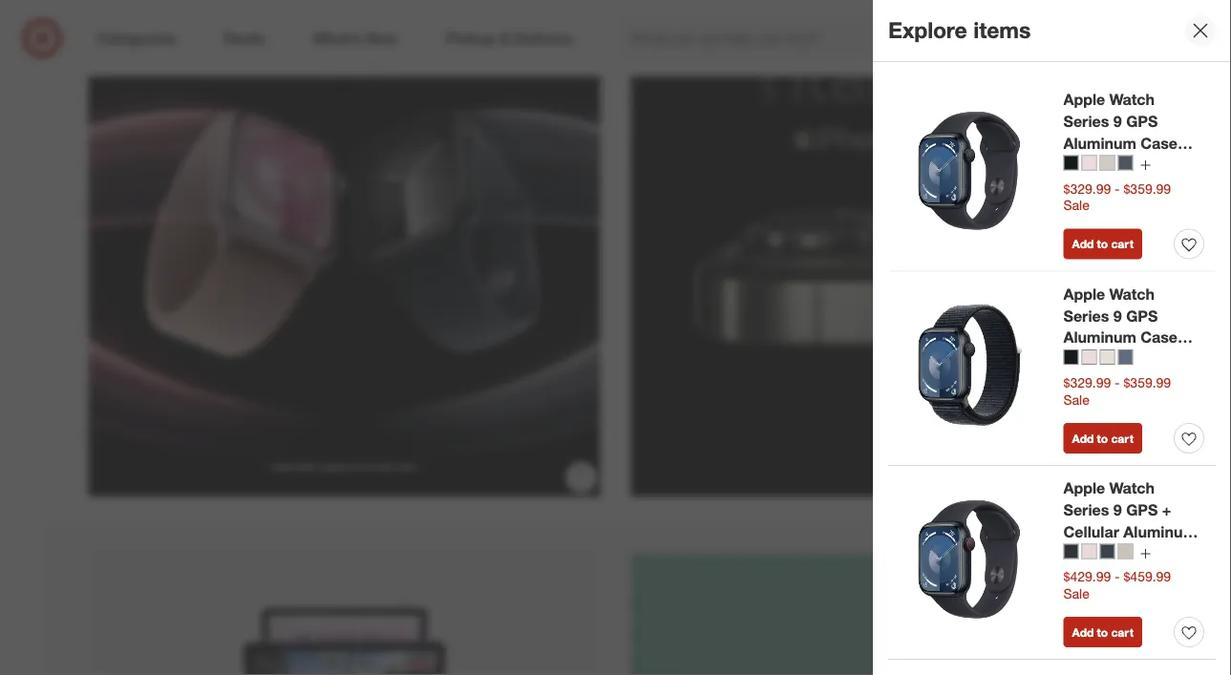 Task type: vqa. For each thing, say whether or not it's contained in the screenshot.
the 2
no



Task type: describe. For each thing, give the bounding box(es) containing it.
apple watch series 9 gps aluminum case with sport band image
[[889, 89, 1053, 253]]

pink image for apple watch series 9 gps aluminum case with sport band
[[1082, 155, 1098, 171]]

case for band
[[1141, 134, 1178, 153]]

case inside apple watch series 9 gps + cellular aluminum case with sport band
[[1064, 545, 1101, 563]]

midnight image
[[1064, 350, 1079, 365]]

1 more color image for band
[[1141, 160, 1152, 171]]

pink image for apple watch series 9 gps aluminum case with sport loop
[[1082, 350, 1098, 365]]

$329.99 - $359.99 sale for band
[[1064, 180, 1172, 213]]

series for apple watch series 9 gps aluminum case with sport loop
[[1064, 307, 1110, 325]]

midnight image for case
[[1064, 544, 1079, 559]]

or
[[391, 462, 398, 472]]

add to cart button for apple watch series 9 gps + cellular aluminum case with sport band
[[1064, 618, 1143, 648]]

apple for apple watch series 9 gps + cellular aluminum case with sport band
[[1064, 479, 1106, 498]]

explore items dialog
[[873, 0, 1232, 676]]

$359.99 for band
[[1124, 180, 1172, 197]]

to for apple watch series 9 gps aluminum case with sport loop
[[1098, 431, 1109, 446]]

xs
[[378, 462, 389, 472]]

case for loop
[[1141, 328, 1178, 347]]

watch for apple watch series 9 gps aluminum case with sport band
[[1110, 90, 1155, 109]]

to for apple watch series 9 gps aluminum case with sport band
[[1098, 237, 1109, 251]]

add to cart for apple watch series 9 gps aluminum case with sport band
[[1073, 237, 1134, 251]]

$429.99 - $459.99 sale
[[1064, 569, 1172, 602]]

sale for apple watch series 9 gps aluminum case with sport band
[[1064, 197, 1090, 213]]

series 9
[[1064, 501, 1123, 520]]

cellular
[[1064, 523, 1120, 541]]

with for apple watch series 9 gps aluminum case with sport band
[[1064, 156, 1095, 174]]

cart for loop
[[1112, 431, 1134, 446]]

with for apple watch series 9 gps aluminum case with sport loop
[[1064, 350, 1095, 369]]

$329.99 for apple watch series 9 gps aluminum case with sport loop
[[1064, 374, 1112, 391]]

gps for loop
[[1127, 307, 1159, 325]]

add to cart button for apple watch series 9 gps aluminum case with sport band
[[1064, 229, 1143, 259]]

0 vertical spatial starlight image
[[1100, 350, 1116, 365]]

$329.99 - $359.99 sale for loop
[[1064, 374, 1172, 408]]

sport for loop
[[1099, 350, 1140, 369]]

sale for apple watch series 9 gps + cellular aluminum case with sport band
[[1064, 586, 1090, 602]]

series for apple watch series 9 gps aluminum case with sport band
[[1064, 112, 1110, 131]]

silver image
[[1100, 544, 1116, 559]]

explore
[[889, 17, 968, 44]]

search
[[977, 31, 1023, 49]]

gps for band
[[1127, 112, 1159, 131]]

later.
[[400, 462, 417, 472]]

apple for apple watch series 9 gps aluminum case with sport loop
[[1064, 285, 1106, 303]]

starlight image
[[1100, 155, 1116, 171]]

apple watch series 9 gps + cellular aluminum case with sport band image
[[889, 478, 1053, 642]]

aluminum for band
[[1064, 134, 1137, 153]]

band inside apple watch series 9 gps + cellular aluminum case with sport band
[[1064, 566, 1102, 585]]

$459.99
[[1124, 569, 1172, 586]]

add for apple watch series 9 gps + cellular aluminum case with sport band
[[1073, 626, 1094, 640]]

winter blue image
[[1119, 350, 1134, 365]]

add to cart button for apple watch series 9 gps aluminum case with sport loop
[[1064, 423, 1143, 454]]

apple watch series 9 gps aluminum case with sport loop image
[[889, 283, 1053, 447]]

$329.99 for apple watch series 9 gps aluminum case with sport band
[[1064, 180, 1112, 197]]

apple watch series 9 gps aluminum case with sport band link
[[1064, 89, 1205, 174]]

add to cart for apple watch series 9 gps + cellular aluminum case with sport band
[[1073, 626, 1134, 640]]



Task type: locate. For each thing, give the bounding box(es) containing it.
apple inside apple watch series 9 gps + cellular aluminum case with sport band
[[1064, 479, 1106, 498]]

add up series 9
[[1073, 431, 1094, 446]]

-
[[1115, 180, 1120, 197], [1115, 374, 1120, 391], [1115, 569, 1120, 586]]

apple watch series 9 gps aluminum case with sport loop
[[1064, 285, 1181, 369]]

2 vertical spatial to
[[1098, 626, 1109, 640]]

0 vertical spatial sale
[[1064, 197, 1090, 213]]

pink image left starlight icon
[[1082, 155, 1098, 171]]

2 add to cart button from the top
[[1064, 423, 1143, 454]]

add to cart up series 9
[[1073, 431, 1134, 446]]

starlight image left winter blue "icon" in the bottom right of the page
[[1100, 350, 1116, 365]]

$329.99 - $359.99 sale
[[1064, 180, 1172, 213], [1064, 374, 1172, 408]]

loop
[[1144, 350, 1181, 369]]

watch inside apple watch series 9 gps + cellular aluminum case with sport band
[[1110, 479, 1155, 498]]

series up starlight icon
[[1064, 112, 1110, 131]]

band right silver icon
[[1144, 156, 1182, 174]]

apple inside button
[[272, 462, 293, 472]]

1 more color image up '$459.99'
[[1141, 548, 1152, 560]]

1 vertical spatial gps
[[1127, 307, 1159, 325]]

1 add from the top
[[1073, 237, 1094, 251]]

with inside apple watch series 9 gps aluminum case with sport loop
[[1064, 350, 1095, 369]]

0 vertical spatial $359.99
[[1124, 180, 1172, 197]]

silver image
[[1119, 155, 1134, 171]]

to for apple watch series 9 gps + cellular aluminum case with sport band
[[1098, 626, 1109, 640]]

series up midnight image
[[1064, 307, 1110, 325]]

1 more color image
[[1141, 160, 1152, 171], [1141, 548, 1152, 560]]

+
[[1163, 501, 1172, 520]]

2 $329.99 - $359.99 sale from the top
[[1064, 374, 1172, 408]]

9 up silver icon
[[1114, 112, 1123, 131]]

3 - from the top
[[1115, 569, 1120, 586]]

to down starlight icon
[[1098, 237, 1109, 251]]

0 vertical spatial pink image
[[1082, 155, 1098, 171]]

3 add from the top
[[1073, 626, 1094, 640]]

explore items
[[889, 17, 1031, 44]]

1 $359.99 from the top
[[1124, 180, 1172, 197]]

search button
[[977, 17, 1023, 63]]

2 vertical spatial -
[[1115, 569, 1120, 586]]

with right pink icon
[[1105, 545, 1136, 563]]

apple up starlight icon
[[1064, 90, 1106, 109]]

watch for apple watch series 9 gps aluminum case with sport loop
[[1110, 285, 1155, 303]]

sale
[[1064, 197, 1090, 213], [1064, 391, 1090, 408], [1064, 586, 1090, 602]]

9 inside apple watch series 9 gps aluminum case with sport loop
[[1114, 307, 1123, 325]]

to up series 9
[[1098, 431, 1109, 446]]

$429.99
[[1064, 569, 1112, 586]]

add to cart down $429.99 - $459.99 sale
[[1073, 626, 1134, 640]]

to
[[1098, 237, 1109, 251], [1098, 431, 1109, 446], [1098, 626, 1109, 640]]

3 gps from the top
[[1127, 501, 1159, 520]]

0 vertical spatial to
[[1098, 237, 1109, 251]]

add
[[1073, 237, 1094, 251], [1073, 431, 1094, 446], [1073, 626, 1094, 640]]

aluminum inside apple watch series 9 gps aluminum case with sport band
[[1064, 134, 1137, 153]]

aluminum up starlight icon
[[1064, 134, 1137, 153]]

2 midnight image from the top
[[1064, 544, 1079, 559]]

band inside apple watch series 9 gps aluminum case with sport band
[[1144, 156, 1182, 174]]

1 horizontal spatial band
[[1144, 156, 1182, 174]]

1 to from the top
[[1098, 237, 1109, 251]]

1 vertical spatial add
[[1073, 431, 1094, 446]]

1 vertical spatial sport
[[1099, 350, 1140, 369]]

add to cart button down starlight icon
[[1064, 229, 1143, 259]]

band
[[1144, 156, 1182, 174], [1064, 566, 1102, 585]]

cart for sport
[[1112, 626, 1134, 640]]

2 vertical spatial sport
[[1140, 545, 1181, 563]]

9 up winter blue "icon" in the bottom right of the page
[[1114, 307, 1123, 325]]

2 to from the top
[[1098, 431, 1109, 446]]

1 vertical spatial $329.99
[[1064, 374, 1112, 391]]

1 vertical spatial series
[[1064, 307, 1110, 325]]

watch for apple watch series 9 gps + cellular aluminum case with sport band
[[1110, 479, 1155, 498]]

2 gps from the top
[[1127, 307, 1159, 325]]

apple up midnight image
[[1064, 285, 1106, 303]]

1 cart from the top
[[1112, 237, 1134, 251]]

apple watch requires iphone xs or later. button
[[73, 0, 616, 516]]

1 - from the top
[[1115, 180, 1120, 197]]

1 more color image for sport
[[1141, 548, 1152, 560]]

apple
[[1064, 90, 1106, 109], [1064, 285, 1106, 303], [272, 462, 293, 472], [1064, 479, 1106, 498]]

gps inside apple watch series 9 gps aluminum case with sport loop
[[1127, 307, 1159, 325]]

series
[[1064, 112, 1110, 131], [1064, 307, 1110, 325]]

watch up silver icon
[[1110, 90, 1155, 109]]

apple left requires
[[272, 462, 293, 472]]

9 for loop
[[1114, 307, 1123, 325]]

add for apple watch series 9 gps aluminum case with sport band
[[1073, 237, 1094, 251]]

1 vertical spatial aluminum
[[1064, 328, 1137, 347]]

gps up silver icon
[[1127, 112, 1159, 131]]

1 horizontal spatial starlight image
[[1119, 544, 1134, 559]]

requires
[[320, 462, 349, 472]]

series inside apple watch series 9 gps aluminum case with sport loop
[[1064, 307, 1110, 325]]

0 vertical spatial $329.99 - $359.99 sale
[[1064, 180, 1172, 213]]

1 sale from the top
[[1064, 197, 1090, 213]]

2 vertical spatial with
[[1105, 545, 1136, 563]]

aluminum inside apple watch series 9 gps + cellular aluminum case with sport band
[[1124, 523, 1197, 541]]

$359.99
[[1124, 180, 1172, 197], [1124, 374, 1172, 391]]

3 sale from the top
[[1064, 586, 1090, 602]]

1 vertical spatial to
[[1098, 431, 1109, 446]]

1 vertical spatial band
[[1064, 566, 1102, 585]]

apple inside apple watch series 9 gps aluminum case with sport loop
[[1064, 285, 1106, 303]]

add to cart for apple watch series 9 gps aluminum case with sport loop
[[1073, 431, 1134, 446]]

add to cart down starlight icon
[[1073, 237, 1134, 251]]

midnight image left pink icon
[[1064, 544, 1079, 559]]

sale down apple watch series 9 gps aluminum case with sport band
[[1064, 197, 1090, 213]]

add up apple watch series 9 gps aluminum case with sport loop
[[1073, 237, 1094, 251]]

with left starlight icon
[[1064, 156, 1095, 174]]

sale for apple watch series 9 gps aluminum case with sport loop
[[1064, 391, 1090, 408]]

cart down silver icon
[[1112, 237, 1134, 251]]

$329.99 down starlight icon
[[1064, 180, 1112, 197]]

0 vertical spatial series
[[1064, 112, 1110, 131]]

aluminum down +
[[1124, 523, 1197, 541]]

1 vertical spatial cart
[[1112, 431, 1134, 446]]

apple up series 9
[[1064, 479, 1106, 498]]

$329.99 - $359.99 sale down silver icon
[[1064, 180, 1172, 213]]

2 series from the top
[[1064, 307, 1110, 325]]

What can we help you find? suggestions appear below search field
[[620, 17, 990, 59]]

1 vertical spatial starlight image
[[1119, 544, 1134, 559]]

2 add from the top
[[1073, 431, 1094, 446]]

0 vertical spatial add to cart button
[[1064, 229, 1143, 259]]

with inside apple watch series 9 gps + cellular aluminum case with sport band
[[1105, 545, 1136, 563]]

1 vertical spatial with
[[1064, 350, 1095, 369]]

add to cart button
[[1064, 229, 1143, 259], [1064, 423, 1143, 454], [1064, 618, 1143, 648]]

0 vertical spatial add to cart
[[1073, 237, 1134, 251]]

1 vertical spatial 9
[[1114, 307, 1123, 325]]

9 inside apple watch series 9 gps aluminum case with sport band
[[1114, 112, 1123, 131]]

gps inside apple watch series 9 gps + cellular aluminum case with sport band
[[1127, 501, 1159, 520]]

1 vertical spatial add to cart button
[[1064, 423, 1143, 454]]

1 vertical spatial 1 more color image
[[1141, 548, 1152, 560]]

cart for band
[[1112, 237, 1134, 251]]

with inside apple watch series 9 gps aluminum case with sport band
[[1064, 156, 1095, 174]]

aluminum inside apple watch series 9 gps aluminum case with sport loop
[[1064, 328, 1137, 347]]

0 vertical spatial add
[[1073, 237, 1094, 251]]

1 add to cart button from the top
[[1064, 229, 1143, 259]]

watch left requires
[[295, 462, 317, 472]]

1 9 from the top
[[1114, 112, 1123, 131]]

2 vertical spatial aluminum
[[1124, 523, 1197, 541]]

1 vertical spatial $359.99
[[1124, 374, 1172, 391]]

- down silver image
[[1115, 569, 1120, 586]]

1 vertical spatial $329.99 - $359.99 sale
[[1064, 374, 1172, 408]]

0 vertical spatial sport
[[1099, 156, 1140, 174]]

gps
[[1127, 112, 1159, 131], [1127, 307, 1159, 325], [1127, 501, 1159, 520]]

2 vertical spatial add
[[1073, 626, 1094, 640]]

sport
[[1099, 156, 1140, 174], [1099, 350, 1140, 369], [1140, 545, 1181, 563]]

iphone
[[351, 462, 376, 472]]

1 vertical spatial pink image
[[1082, 350, 1098, 365]]

- down silver icon
[[1115, 180, 1120, 197]]

2 vertical spatial sale
[[1064, 586, 1090, 602]]

3 cart from the top
[[1112, 626, 1134, 640]]

3 to from the top
[[1098, 626, 1109, 640]]

1 vertical spatial sale
[[1064, 391, 1090, 408]]

1 more color image right silver icon
[[1141, 160, 1152, 171]]

band down pink icon
[[1064, 566, 1102, 585]]

1 $329.99 from the top
[[1064, 180, 1112, 197]]

gps inside apple watch series 9 gps aluminum case with sport band
[[1127, 112, 1159, 131]]

case
[[1141, 134, 1178, 153], [1141, 328, 1178, 347], [1064, 545, 1101, 563]]

0 vertical spatial with
[[1064, 156, 1095, 174]]

2 vertical spatial gps
[[1127, 501, 1159, 520]]

$359.99 down silver icon
[[1124, 180, 1172, 197]]

sale down midnight image
[[1064, 391, 1090, 408]]

2 sale from the top
[[1064, 391, 1090, 408]]

gps left +
[[1127, 501, 1159, 520]]

sport for band
[[1099, 156, 1140, 174]]

apple watch series 9 gps + cellular aluminum case with sport band
[[1064, 479, 1197, 585]]

1 vertical spatial -
[[1115, 374, 1120, 391]]

watch
[[1110, 90, 1155, 109], [1110, 285, 1155, 303], [295, 462, 317, 472], [1110, 479, 1155, 498]]

midnight image
[[1064, 155, 1079, 171], [1064, 544, 1079, 559]]

1 add to cart from the top
[[1073, 237, 1134, 251]]

9 for band
[[1114, 112, 1123, 131]]

aluminum up winter blue "icon" in the bottom right of the page
[[1064, 328, 1137, 347]]

items
[[974, 17, 1031, 44]]

add down $429.99
[[1073, 626, 1094, 640]]

2 9 from the top
[[1114, 307, 1123, 325]]

$329.99 down midnight image
[[1064, 374, 1112, 391]]

with
[[1064, 156, 1095, 174], [1064, 350, 1095, 369], [1105, 545, 1136, 563]]

pink image right midnight image
[[1082, 350, 1098, 365]]

0 vertical spatial aluminum
[[1064, 134, 1137, 153]]

cart
[[1112, 237, 1134, 251], [1112, 431, 1134, 446], [1112, 626, 1134, 640]]

watch inside button
[[295, 462, 317, 472]]

watch up series 9
[[1110, 479, 1155, 498]]

pink image
[[1082, 155, 1098, 171], [1082, 350, 1098, 365]]

cart down $429.99 - $459.99 sale
[[1112, 626, 1134, 640]]

add to cart button down $429.99 - $459.99 sale
[[1064, 618, 1143, 648]]

sale down pink icon
[[1064, 586, 1090, 602]]

1 $329.99 - $359.99 sale from the top
[[1064, 180, 1172, 213]]

apple watch series 9 gps aluminum case with sport band
[[1064, 90, 1182, 174]]

- for band
[[1115, 180, 1120, 197]]

pink image
[[1082, 544, 1098, 559]]

midnight image for with
[[1064, 155, 1079, 171]]

to down $429.99 - $459.99 sale
[[1098, 626, 1109, 640]]

1 vertical spatial add to cart
[[1073, 431, 1134, 446]]

2 vertical spatial add to cart button
[[1064, 618, 1143, 648]]

1 1 more color image from the top
[[1141, 160, 1152, 171]]

2 vertical spatial add to cart
[[1073, 626, 1134, 640]]

apple for apple watch series 9 gps aluminum case with sport band
[[1064, 90, 1106, 109]]

2 - from the top
[[1115, 374, 1120, 391]]

sport inside apple watch series 9 gps aluminum case with sport loop
[[1099, 350, 1140, 369]]

apple for apple watch requires iphone xs or later.
[[272, 462, 293, 472]]

1 gps from the top
[[1127, 112, 1159, 131]]

$359.99 for loop
[[1124, 374, 1172, 391]]

- for loop
[[1115, 374, 1120, 391]]

0 vertical spatial 1 more color image
[[1141, 160, 1152, 171]]

$329.99 - $359.99 sale down winter blue "icon" in the bottom right of the page
[[1064, 374, 1172, 408]]

watch up winter blue "icon" in the bottom right of the page
[[1110, 285, 1155, 303]]

2 pink image from the top
[[1082, 350, 1098, 365]]

$329.99
[[1064, 180, 1112, 197], [1064, 374, 1112, 391]]

sport inside apple watch series 9 gps + cellular aluminum case with sport band
[[1140, 545, 1181, 563]]

0 vertical spatial case
[[1141, 134, 1178, 153]]

1 midnight image from the top
[[1064, 155, 1079, 171]]

1 pink image from the top
[[1082, 155, 1098, 171]]

0 vertical spatial -
[[1115, 180, 1120, 197]]

2 cart from the top
[[1112, 431, 1134, 446]]

sale inside $429.99 - $459.99 sale
[[1064, 586, 1090, 602]]

0 vertical spatial gps
[[1127, 112, 1159, 131]]

1 vertical spatial case
[[1141, 328, 1178, 347]]

series inside apple watch series 9 gps aluminum case with sport band
[[1064, 112, 1110, 131]]

add to cart
[[1073, 237, 1134, 251], [1073, 431, 1134, 446], [1073, 626, 1134, 640]]

gps up winter blue "icon" in the bottom right of the page
[[1127, 307, 1159, 325]]

with left winter blue "icon" in the bottom right of the page
[[1064, 350, 1095, 369]]

2 1 more color image from the top
[[1141, 548, 1152, 560]]

0 horizontal spatial band
[[1064, 566, 1102, 585]]

6
[[1199, 20, 1205, 32]]

aluminum for loop
[[1064, 328, 1137, 347]]

midnight image left starlight icon
[[1064, 155, 1079, 171]]

- inside $429.99 - $459.99 sale
[[1115, 569, 1120, 586]]

6 link
[[1171, 17, 1213, 59]]

0 vertical spatial midnight image
[[1064, 155, 1079, 171]]

add to cart button up series 9
[[1064, 423, 1143, 454]]

sport inside apple watch series 9 gps aluminum case with sport band
[[1099, 156, 1140, 174]]

watch inside apple watch series 9 gps aluminum case with sport band
[[1110, 90, 1155, 109]]

apple watch requires iphone xs or later.
[[272, 462, 417, 472]]

3 add to cart button from the top
[[1064, 618, 1143, 648]]

aluminum
[[1064, 134, 1137, 153], [1064, 328, 1137, 347], [1124, 523, 1197, 541]]

0 vertical spatial $329.99
[[1064, 180, 1112, 197]]

add for apple watch series 9 gps aluminum case with sport loop
[[1073, 431, 1094, 446]]

0 vertical spatial band
[[1144, 156, 1182, 174]]

$359.99 down loop
[[1124, 374, 1172, 391]]

2 add to cart from the top
[[1073, 431, 1134, 446]]

apple inside apple watch series 9 gps aluminum case with sport band
[[1064, 90, 1106, 109]]

0 vertical spatial cart
[[1112, 237, 1134, 251]]

starlight image
[[1100, 350, 1116, 365], [1119, 544, 1134, 559]]

apple watch series 9 gps + cellular aluminum case with sport band link
[[1064, 478, 1205, 585]]

cart up series 9
[[1112, 431, 1134, 446]]

case inside apple watch series 9 gps aluminum case with sport loop
[[1141, 328, 1178, 347]]

3 add to cart from the top
[[1073, 626, 1134, 640]]

watch for apple watch requires iphone xs or later.
[[295, 462, 317, 472]]

1 series from the top
[[1064, 112, 1110, 131]]

starlight image right silver image
[[1119, 544, 1134, 559]]

2 $329.99 from the top
[[1064, 374, 1112, 391]]

apple watch series 9 gps aluminum case with sport loop link
[[1064, 283, 1205, 369]]

- down winter blue "icon" in the bottom right of the page
[[1115, 374, 1120, 391]]

1 vertical spatial midnight image
[[1064, 544, 1079, 559]]

- for sport
[[1115, 569, 1120, 586]]

9
[[1114, 112, 1123, 131], [1114, 307, 1123, 325]]

case inside apple watch series 9 gps aluminum case with sport band
[[1141, 134, 1178, 153]]

watch inside apple watch series 9 gps aluminum case with sport loop
[[1110, 285, 1155, 303]]

2 $359.99 from the top
[[1124, 374, 1172, 391]]

2 vertical spatial case
[[1064, 545, 1101, 563]]

0 vertical spatial 9
[[1114, 112, 1123, 131]]

0 horizontal spatial starlight image
[[1100, 350, 1116, 365]]

2 vertical spatial cart
[[1112, 626, 1134, 640]]



